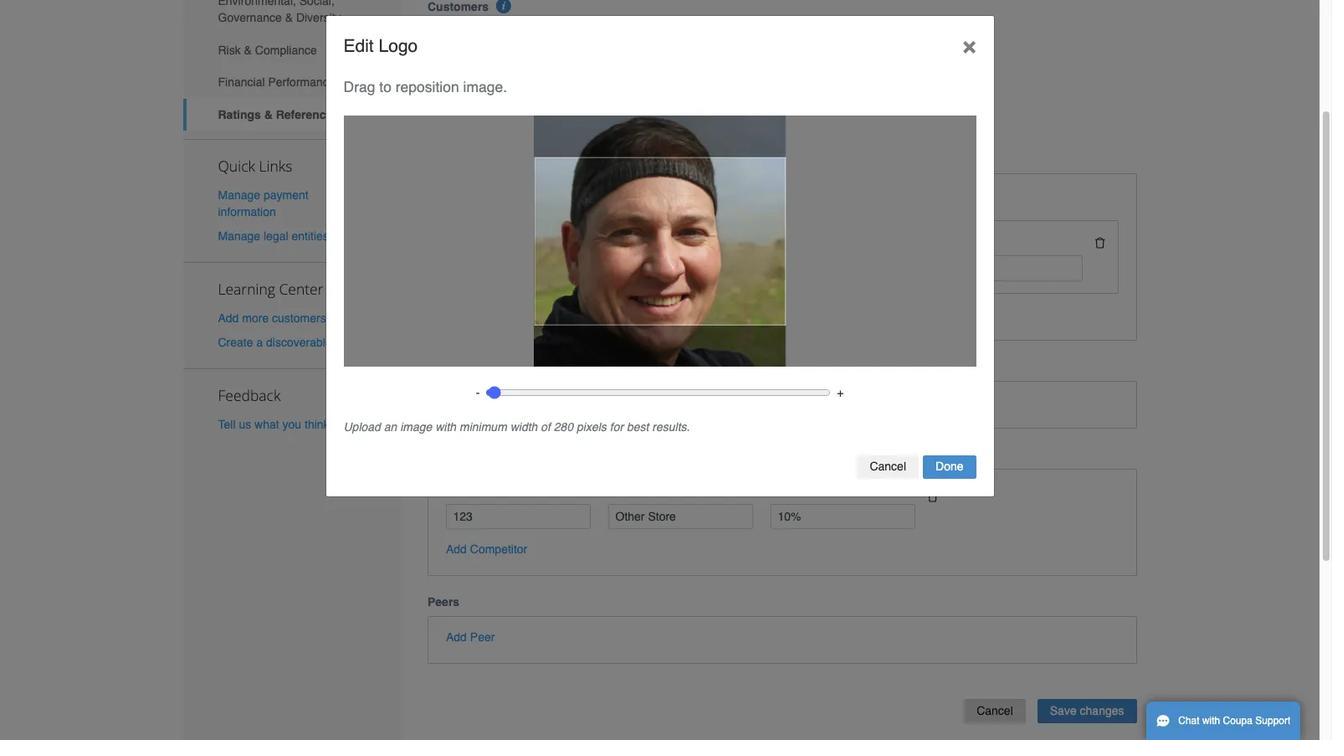 Task type: locate. For each thing, give the bounding box(es) containing it.
1 horizontal spatial additional information image
[[643, 192, 658, 207]]

think
[[305, 418, 330, 431]]

+
[[837, 386, 844, 399]]

Customer name text field
[[540, 49, 685, 75]]

with inside 'button'
[[1203, 715, 1221, 727]]

cancel inside button
[[870, 460, 907, 473]]

change image image
[[499, 76, 511, 88]]

distinctions
[[495, 194, 562, 207]]

cancel left done
[[870, 460, 907, 473]]

accomplishments
[[428, 153, 529, 166]]

add left competitor
[[446, 543, 467, 556]]

Competitor Name text field
[[609, 504, 754, 530]]

additional information image up logo
[[497, 0, 512, 13]]

edit
[[344, 36, 374, 56]]

edit logo
[[344, 36, 418, 56]]

manage up information
[[218, 188, 260, 201]]

1 vertical spatial &
[[244, 43, 252, 57]]

environmental, social, governance & diversity
[[218, 0, 341, 24]]

0 vertical spatial with
[[436, 420, 456, 434]]

chat with coupa support button
[[1147, 702, 1301, 740]]

0 vertical spatial cancel
[[870, 460, 907, 473]]

add for add peer
[[446, 631, 467, 644]]

payment
[[264, 188, 309, 201]]

image
[[400, 420, 432, 434]]

manage inside manage payment information
[[218, 188, 260, 201]]

a
[[257, 336, 263, 349]]

ratings & references link
[[183, 98, 403, 131]]

upload
[[344, 420, 381, 434]]

1 vertical spatial cancel
[[977, 704, 1014, 718]]

learning
[[218, 279, 275, 299]]

add brand
[[446, 395, 502, 409]]

0 vertical spatial manage
[[218, 188, 260, 201]]

with right chat
[[1203, 715, 1221, 727]]

performance
[[268, 76, 335, 89]]

0 horizontal spatial &
[[244, 43, 252, 57]]

chat with coupa support
[[1179, 715, 1291, 727]]

cancel
[[870, 460, 907, 473], [977, 704, 1014, 718]]

& left diversity
[[285, 11, 293, 24]]

2 vertical spatial &
[[264, 108, 273, 121]]

for
[[610, 420, 624, 434]]

& inside environmental, social, governance & diversity
[[285, 11, 293, 24]]

additional information image right "projects"
[[643, 192, 658, 207]]

save changes
[[1051, 704, 1125, 718]]

an
[[384, 420, 397, 434]]

create a discoverable profile link
[[218, 336, 367, 349]]

additional information image
[[497, 0, 512, 13], [643, 192, 658, 207]]

with right image
[[436, 420, 456, 434]]

&
[[285, 11, 293, 24], [244, 43, 252, 57], [264, 108, 273, 121]]

customers
[[272, 311, 326, 325]]

1 horizontal spatial cancel
[[977, 704, 1014, 718]]

results.
[[653, 420, 690, 434]]

& right ratings
[[264, 108, 273, 121]]

quick
[[218, 155, 255, 175]]

compliance
[[255, 43, 317, 57]]

financial performance
[[218, 76, 335, 89]]

& right "risk" in the left of the page
[[244, 43, 252, 57]]

manage down information
[[218, 229, 260, 243]]

Market Share text field
[[771, 504, 916, 530]]

logo image
[[436, 41, 520, 96]]

add up create
[[218, 311, 239, 325]]

1 manage from the top
[[218, 188, 260, 201]]

1 vertical spatial additional information image
[[643, 192, 658, 207]]

awards,
[[446, 194, 492, 207]]

more
[[242, 311, 269, 325]]

financial performance link
[[183, 66, 403, 98]]

center
[[279, 279, 324, 299]]

done button
[[924, 455, 977, 479]]

cancel button
[[858, 455, 919, 479]]

add competitor
[[446, 543, 528, 556]]

with
[[436, 420, 456, 434], [1203, 715, 1221, 727]]

save
[[1051, 704, 1077, 718]]

learning center
[[218, 279, 324, 299]]

peers
[[428, 596, 460, 609]]

cancel left save
[[977, 704, 1014, 718]]

support
[[1256, 715, 1291, 727]]

manage legal entities link
[[218, 229, 329, 243]]

& for references
[[264, 108, 273, 121]]

1 horizontal spatial with
[[1203, 715, 1221, 727]]

financial
[[218, 76, 265, 89]]

None range field
[[486, 386, 832, 399]]

add more customers link
[[218, 311, 326, 325]]

add left peer
[[446, 631, 467, 644]]

peer
[[470, 631, 495, 644]]

0 horizontal spatial with
[[436, 420, 456, 434]]

0 horizontal spatial cancel
[[870, 460, 907, 473]]

quick links
[[218, 155, 293, 175]]

environmental, social, governance & diversity link
[[183, 0, 403, 34]]

social,
[[300, 0, 335, 8]]

Competitor Id text field
[[446, 504, 591, 530]]

add more customers
[[218, 311, 326, 325]]

1 horizontal spatial &
[[264, 108, 273, 121]]

pixels
[[577, 420, 607, 434]]

add
[[218, 311, 239, 325], [446, 395, 467, 409], [446, 543, 467, 556], [446, 631, 467, 644]]

1 vertical spatial manage
[[218, 229, 260, 243]]

and
[[565, 194, 586, 207]]

profile
[[335, 336, 367, 349]]

cancel for 'cancel' button
[[870, 460, 907, 473]]

tell
[[218, 418, 236, 431]]

add for add brand
[[446, 395, 467, 409]]

Title text field
[[459, 256, 765, 281]]

0 vertical spatial additional information image
[[497, 0, 512, 13]]

2 horizontal spatial &
[[285, 11, 293, 24]]

0 vertical spatial &
[[285, 11, 293, 24]]

add left the - on the bottom left of page
[[446, 395, 467, 409]]

2 manage from the top
[[218, 229, 260, 243]]

projects
[[589, 194, 636, 207]]

add brand button
[[446, 393, 502, 410]]

1 vertical spatial with
[[1203, 715, 1221, 727]]



Task type: vqa. For each thing, say whether or not it's contained in the screenshot.
1st Validation
no



Task type: describe. For each thing, give the bounding box(es) containing it.
create
[[218, 336, 253, 349]]

risk
[[218, 43, 241, 57]]

logo
[[379, 36, 418, 56]]

competitor
[[470, 543, 528, 556]]

280
[[554, 420, 574, 434]]

URL text field
[[777, 256, 1083, 281]]

manage for manage legal entities
[[218, 229, 260, 243]]

manage for manage payment information
[[218, 188, 260, 201]]

add peer button
[[446, 629, 495, 646]]

cancel for cancel link at the bottom right
[[977, 704, 1014, 718]]

brands
[[428, 360, 468, 373]]

manage payment information link
[[218, 188, 309, 218]]

coupa
[[1224, 715, 1253, 727]]

you
[[283, 418, 302, 431]]

ratings
[[218, 108, 261, 121]]

with inside × 'dialog'
[[436, 420, 456, 434]]

tell us what you think
[[218, 418, 330, 431]]

add peer
[[446, 631, 495, 644]]

drag
[[344, 79, 375, 95]]

diversity
[[296, 11, 341, 24]]

manage payment information
[[218, 188, 309, 218]]

awards, distinctions and projects
[[446, 194, 636, 207]]

what
[[255, 418, 279, 431]]

governance
[[218, 11, 282, 24]]

us
[[239, 418, 251, 431]]

add competitor button
[[446, 541, 528, 558]]

save changes button
[[1038, 700, 1137, 723]]

×
[[963, 31, 977, 58]]

url
[[777, 235, 801, 248]]

width
[[510, 420, 538, 434]]

of
[[541, 420, 551, 434]]

legal
[[264, 229, 288, 243]]

upload an image with minimum width of 280 pixels for best results.
[[344, 420, 690, 434]]

manage legal entities
[[218, 229, 329, 243]]

minimum
[[460, 420, 507, 434]]

reposition
[[396, 79, 459, 95]]

risk & compliance link
[[183, 34, 403, 66]]

risk & compliance
[[218, 43, 317, 57]]

& for compliance
[[244, 43, 252, 57]]

discoverable
[[266, 336, 332, 349]]

create a discoverable profile
[[218, 336, 367, 349]]

ratings & references
[[218, 108, 339, 121]]

add for add competitor
[[446, 543, 467, 556]]

image.
[[463, 79, 507, 95]]

none range field inside × 'dialog'
[[486, 386, 832, 399]]

feedback
[[218, 385, 281, 405]]

× dialog
[[325, 15, 995, 497]]

changes
[[1081, 704, 1125, 718]]

environmental,
[[218, 0, 296, 8]]

references
[[276, 108, 339, 121]]

brand
[[470, 395, 502, 409]]

cancel link
[[965, 700, 1026, 723]]

drag to reposition image.
[[344, 79, 507, 95]]

-
[[476, 386, 480, 399]]

information
[[218, 205, 276, 218]]

× button
[[945, 15, 994, 74]]

best
[[627, 420, 649, 434]]

chat
[[1179, 715, 1200, 727]]

links
[[259, 155, 293, 175]]

tell us what you think button
[[218, 416, 330, 433]]

add for add more customers
[[218, 311, 239, 325]]

entities
[[292, 229, 329, 243]]

0 horizontal spatial additional information image
[[497, 0, 512, 13]]

done
[[936, 460, 964, 473]]



